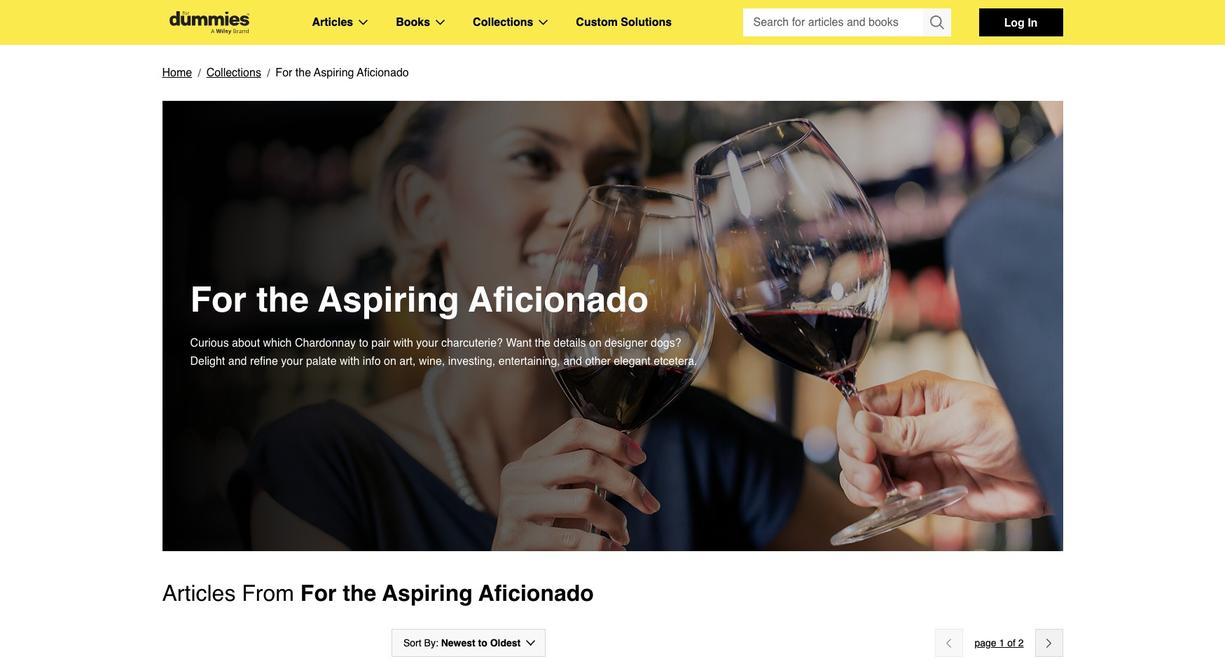 Task type: vqa. For each thing, say whether or not it's contained in the screenshot.
the top Your
yes



Task type: describe. For each thing, give the bounding box(es) containing it.
home
[[162, 67, 192, 79]]

page
[[975, 638, 997, 649]]

0 vertical spatial for
[[276, 67, 292, 79]]

custom solutions
[[576, 16, 672, 29]]

palate
[[306, 355, 337, 368]]

1 vertical spatial for the aspiring aficionado
[[190, 279, 649, 320]]

0 vertical spatial for the aspiring aficionado
[[276, 67, 409, 79]]

log in link
[[979, 8, 1063, 36]]

1 vertical spatial aspiring
[[318, 279, 460, 320]]

to inside curious about which chardonnay to pair with your charcuterie? want the details on designer dogs? delight and refine your palate with info on art, wine, investing, entertaining, and other elegant etcetera.
[[359, 337, 369, 350]]

charcuterie?
[[441, 337, 503, 350]]

art,
[[400, 355, 416, 368]]

2
[[1019, 638, 1024, 649]]

books
[[396, 16, 430, 29]]

1 vertical spatial with
[[340, 355, 360, 368]]

delight
[[190, 355, 225, 368]]

in
[[1028, 15, 1038, 29]]

want
[[506, 337, 532, 350]]

other
[[585, 355, 611, 368]]

page 1 of 2
[[975, 638, 1024, 649]]

1 vertical spatial on
[[384, 355, 397, 368]]

0 vertical spatial collections
[[473, 16, 534, 29]]

open article categories image
[[359, 20, 368, 25]]

curious about which chardonnay to pair with your charcuterie? want the details on designer dogs? delight and refine your palate with info on art, wine, investing, entertaining, and other elegant etcetera.
[[190, 337, 698, 368]]

by:
[[424, 638, 439, 649]]

1 horizontal spatial with
[[393, 337, 413, 350]]

articles for articles
[[312, 16, 353, 29]]

designer
[[605, 337, 648, 350]]

oldest
[[490, 638, 521, 649]]

cookie consent banner dialog
[[0, 609, 1226, 659]]

home link
[[162, 64, 192, 82]]

collections link
[[206, 64, 261, 82]]

solutions
[[621, 16, 672, 29]]

log in
[[1005, 15, 1038, 29]]

refine
[[250, 355, 278, 368]]

2 and from the left
[[564, 355, 582, 368]]



Task type: locate. For each thing, give the bounding box(es) containing it.
1 vertical spatial articles
[[162, 580, 236, 606]]

1 horizontal spatial collections
[[473, 16, 534, 29]]

aficionado down open article categories image
[[357, 67, 409, 79]]

articles for articles from for the aspiring aficionado
[[162, 580, 236, 606]]

1 horizontal spatial articles
[[312, 16, 353, 29]]

1 vertical spatial aficionado
[[469, 279, 649, 320]]

on up other
[[589, 337, 602, 350]]

collections down logo
[[206, 67, 261, 79]]

sort by: newest to oldest
[[404, 638, 521, 649]]

open book categories image
[[436, 20, 445, 25]]

page 1 of 2 button
[[975, 635, 1024, 652]]

for the aspiring aficionado
[[276, 67, 409, 79], [190, 279, 649, 320]]

with
[[393, 337, 413, 350], [340, 355, 360, 368]]

0 vertical spatial articles
[[312, 16, 353, 29]]

0 horizontal spatial to
[[359, 337, 369, 350]]

custom solutions link
[[576, 13, 672, 32]]

1 vertical spatial to
[[478, 638, 488, 649]]

your up wine,
[[416, 337, 438, 350]]

to
[[359, 337, 369, 350], [478, 638, 488, 649]]

and
[[228, 355, 247, 368], [564, 355, 582, 368]]

1
[[1000, 638, 1005, 649]]

dogs?
[[651, 337, 682, 350]]

investing,
[[448, 355, 496, 368]]

0 vertical spatial on
[[589, 337, 602, 350]]

collections
[[473, 16, 534, 29], [206, 67, 261, 79]]

1 vertical spatial your
[[281, 355, 303, 368]]

on
[[589, 337, 602, 350], [384, 355, 397, 368]]

1 and from the left
[[228, 355, 247, 368]]

0 horizontal spatial for
[[190, 279, 247, 320]]

0 vertical spatial your
[[416, 337, 438, 350]]

for up curious
[[190, 279, 247, 320]]

0 horizontal spatial and
[[228, 355, 247, 368]]

aficionado up oldest on the bottom
[[479, 580, 594, 606]]

etcetera.
[[654, 355, 698, 368]]

to left oldest on the bottom
[[478, 638, 488, 649]]

2 vertical spatial aspiring
[[382, 580, 473, 606]]

aficionado up details
[[469, 279, 649, 320]]

newest
[[441, 638, 476, 649]]

wine,
[[419, 355, 445, 368]]

custom
[[576, 16, 618, 29]]

0 horizontal spatial collections
[[206, 67, 261, 79]]

0 horizontal spatial your
[[281, 355, 303, 368]]

2 vertical spatial for
[[301, 580, 337, 606]]

1 horizontal spatial to
[[478, 638, 488, 649]]

collections left the open collections list image
[[473, 16, 534, 29]]

1 horizontal spatial your
[[416, 337, 438, 350]]

1 horizontal spatial on
[[589, 337, 602, 350]]

articles from for the aspiring aficionado
[[162, 580, 594, 606]]

for the aspiring aficionado up curious about which chardonnay to pair with your charcuterie? want the details on designer dogs? delight and refine your palate with info on art, wine, investing, entertaining, and other elegant etcetera.
[[190, 279, 649, 320]]

on left 'art,'
[[384, 355, 397, 368]]

0 horizontal spatial articles
[[162, 580, 236, 606]]

your
[[416, 337, 438, 350], [281, 355, 303, 368]]

group
[[743, 8, 951, 36]]

entertaining,
[[499, 355, 560, 368]]

and down about in the left of the page
[[228, 355, 247, 368]]

0 vertical spatial to
[[359, 337, 369, 350]]

info
[[363, 355, 381, 368]]

of
[[1008, 638, 1016, 649]]

curious
[[190, 337, 229, 350]]

articles left open article categories image
[[312, 16, 353, 29]]

0 horizontal spatial on
[[384, 355, 397, 368]]

0 vertical spatial aficionado
[[357, 67, 409, 79]]

about
[[232, 337, 260, 350]]

aspiring
[[314, 67, 354, 79], [318, 279, 460, 320], [382, 580, 473, 606]]

to left pair
[[359, 337, 369, 350]]

with up 'art,'
[[393, 337, 413, 350]]

details
[[554, 337, 586, 350]]

1 horizontal spatial for
[[276, 67, 292, 79]]

from
[[242, 580, 294, 606]]

0 horizontal spatial with
[[340, 355, 360, 368]]

and down details
[[564, 355, 582, 368]]

chardonnay
[[295, 337, 356, 350]]

2 horizontal spatial for
[[301, 580, 337, 606]]

elegant
[[614, 355, 651, 368]]

your down which
[[281, 355, 303, 368]]

articles left from
[[162, 580, 236, 606]]

articles
[[312, 16, 353, 29], [162, 580, 236, 606]]

the
[[296, 67, 311, 79], [256, 279, 309, 320], [535, 337, 551, 350], [343, 580, 376, 606]]

logo image
[[162, 11, 256, 34]]

the inside curious about which chardonnay to pair with your charcuterie? want the details on designer dogs? delight and refine your palate with info on art, wine, investing, entertaining, and other elegant etcetera.
[[535, 337, 551, 350]]

1 horizontal spatial and
[[564, 355, 582, 368]]

1 vertical spatial collections
[[206, 67, 261, 79]]

for right from
[[301, 580, 337, 606]]

which
[[263, 337, 292, 350]]

aficionado
[[357, 67, 409, 79], [469, 279, 649, 320], [479, 580, 594, 606]]

0 vertical spatial with
[[393, 337, 413, 350]]

for right collections link
[[276, 67, 292, 79]]

Search for articles and books text field
[[743, 8, 925, 36]]

for the aspiring aficionado down open article categories image
[[276, 67, 409, 79]]

sort
[[404, 638, 422, 649]]

for
[[276, 67, 292, 79], [190, 279, 247, 320], [301, 580, 337, 606]]

pair
[[372, 337, 390, 350]]

open collections list image
[[539, 20, 548, 25]]

with left info
[[340, 355, 360, 368]]

log
[[1005, 15, 1025, 29]]

1 vertical spatial for
[[190, 279, 247, 320]]

0 vertical spatial aspiring
[[314, 67, 354, 79]]

2 vertical spatial aficionado
[[479, 580, 594, 606]]



